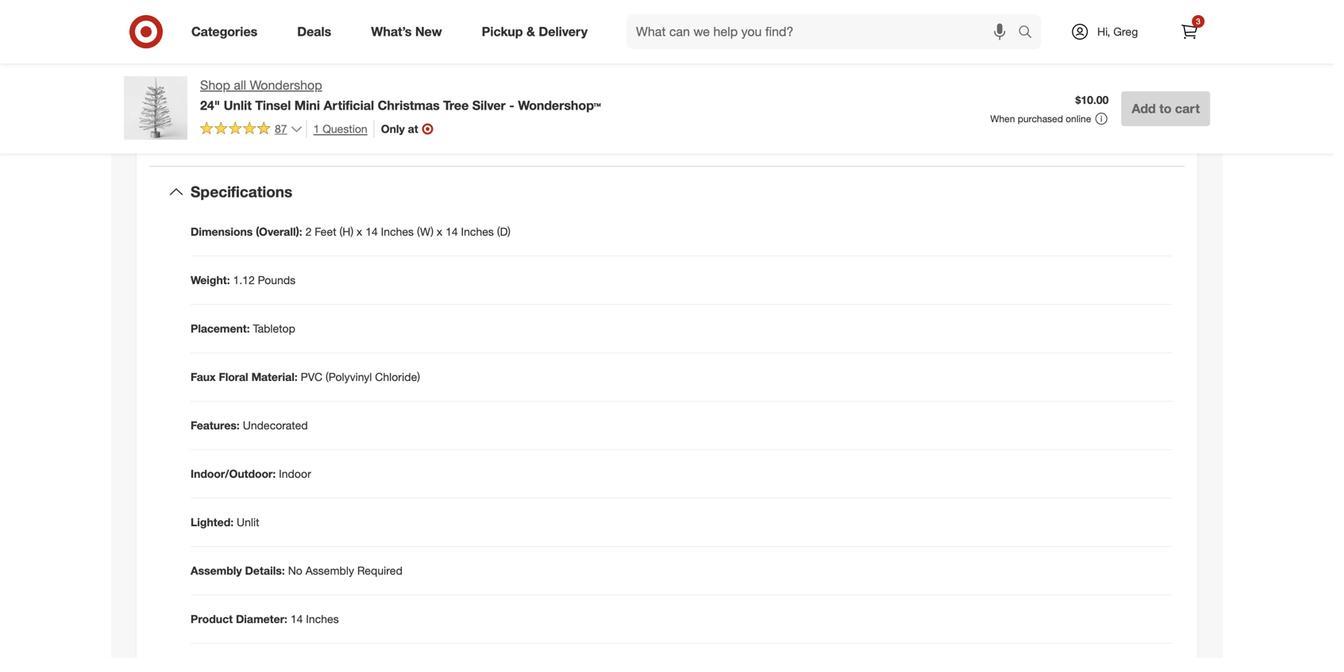 Task type: vqa. For each thing, say whether or not it's contained in the screenshot.


Task type: locate. For each thing, give the bounding box(es) containing it.
artificial down home
[[819, 49, 858, 63]]

only at
[[381, 122, 418, 136]]

decor.
[[1112, 49, 1143, 63]]

mini inside shop all wondershop 24" unlit tinsel mini artificial christmas tree silver - wondershop™
[[294, 98, 320, 113]]

unlit down categories
[[207, 40, 229, 54]]

suitable for tabletop display
[[207, 107, 346, 120]]

artificial up charm
[[1025, 34, 1065, 47]]

faux
[[191, 370, 216, 384]]

deals
[[297, 24, 331, 39]]

deals link
[[284, 14, 351, 49]]

$10.00
[[1076, 93, 1109, 107]]

1 horizontal spatial tree
[[1146, 34, 1167, 47]]

with
[[894, 34, 915, 47], [737, 65, 758, 79], [731, 81, 751, 95], [245, 84, 266, 98]]

add down colored
[[1132, 101, 1156, 116]]

a up fun on the top of page
[[754, 81, 760, 95]]

0 horizontal spatial your
[[806, 34, 828, 47]]

look.
[[1000, 65, 1023, 79], [768, 97, 792, 111]]

tree left "-"
[[443, 98, 469, 113]]

mini inside the description add beautiful shine to your home decor with this unlit shiny silver artificial mini christmas tree from wondershop™. this artificial christmas tree adds seasonal charm to your table decor. it's covered with metallic silver tinsel branches for a shiny festive look. this decorative 24-inch tree comes with a matching round base for easy placement. add whimsical ornaments and colored lights for a fun look.
[[1068, 34, 1089, 47]]

silver inside shop all wondershop 24" unlit tinsel mini artificial christmas tree silver - wondershop™
[[472, 98, 506, 113]]

to left cart
[[1160, 101, 1172, 116]]

shop all wondershop 24" unlit tinsel mini artificial christmas tree silver - wondershop™
[[200, 77, 601, 113]]

silver left "-"
[[472, 98, 506, 113]]

1 vertical spatial add
[[973, 81, 993, 95]]

0 vertical spatial look.
[[1000, 65, 1023, 79]]

charm
[[1012, 49, 1044, 63]]

base
[[845, 81, 869, 95], [339, 84, 363, 98]]

to right shine at the right top of page
[[793, 34, 803, 47]]

inches left (d)
[[461, 225, 494, 239]]

categories link
[[178, 14, 277, 49]]

christmas up decor.
[[1092, 34, 1143, 47]]

(w)
[[417, 225, 434, 239]]

1 horizontal spatial mini
[[1068, 34, 1089, 47]]

0 horizontal spatial mini
[[294, 98, 320, 113]]

inches down assembly details: no assembly required
[[306, 612, 339, 626]]

14 right (w)
[[446, 225, 458, 239]]

2 horizontal spatial 14
[[446, 225, 458, 239]]

assembly down lighted:
[[191, 564, 242, 578]]

pvc
[[301, 370, 323, 384]]

tinsel down home
[[831, 65, 858, 79]]

2 vertical spatial to
[[1160, 101, 1172, 116]]

material:
[[251, 370, 298, 384]]

weight: 1.12 pounds
[[191, 273, 296, 287]]

0 horizontal spatial this
[[795, 49, 816, 63]]

1 vertical spatial mini
[[294, 98, 320, 113]]

a left fun on the top of page
[[740, 97, 746, 111]]

pickup & delivery
[[482, 24, 588, 39]]

shop
[[200, 77, 230, 93]]

pounds
[[258, 273, 296, 287]]

2 horizontal spatial silver
[[995, 34, 1022, 47]]

artificial up question
[[324, 98, 374, 113]]

1 horizontal spatial silver
[[472, 98, 506, 113]]

whimsical
[[996, 81, 1045, 95]]

placement.
[[914, 81, 970, 95]]

tree down this
[[915, 49, 934, 63]]

1 x from the left
[[357, 225, 362, 239]]

look. down matching
[[768, 97, 792, 111]]

1 vertical spatial your
[[1060, 49, 1081, 63]]

decorative
[[1050, 65, 1102, 79]]

14 right diameter:
[[291, 612, 303, 626]]

description add beautiful shine to your home decor with this unlit shiny silver artificial mini christmas tree from wondershop™. this artificial christmas tree adds seasonal charm to your table decor. it's covered with metallic silver tinsel branches for a shiny festive look. this decorative 24-inch tree comes with a matching round base for easy placement. add whimsical ornaments and colored lights for a fun look.
[[694, 10, 1167, 111]]

silver inside the description add beautiful shine to your home decor with this unlit shiny silver artificial mini christmas tree from wondershop™. this artificial christmas tree adds seasonal charm to your table decor. it's covered with metallic silver tinsel branches for a shiny festive look. this decorative 24-inch tree comes with a matching round base for easy placement. add whimsical ornaments and colored lights for a fun look.
[[995, 34, 1022, 47]]

silver tinsel branches
[[207, 62, 312, 76]]

wondershop
[[250, 77, 322, 93]]

tree down deals
[[328, 40, 347, 54]]

details:
[[245, 564, 285, 578]]

0 vertical spatial tree
[[1146, 34, 1167, 47]]

0 vertical spatial artificial
[[1025, 34, 1065, 47]]

product
[[191, 612, 233, 626]]

1 vertical spatial tree
[[443, 98, 469, 113]]

inches left (w)
[[381, 225, 414, 239]]

2 horizontal spatial tree
[[1146, 65, 1165, 79]]

1 horizontal spatial base
[[845, 81, 869, 95]]

0 vertical spatial add
[[694, 34, 715, 47]]

2 horizontal spatial to
[[1160, 101, 1172, 116]]

unlit
[[939, 34, 961, 47], [207, 40, 229, 54], [224, 98, 252, 113], [237, 515, 259, 529]]

1 horizontal spatial round
[[813, 81, 842, 95]]

branches up easy
[[861, 65, 907, 79]]

this
[[795, 49, 816, 63], [1027, 65, 1047, 79]]

0 horizontal spatial silver
[[207, 62, 234, 76]]

for up easy
[[910, 65, 923, 79]]

x
[[357, 225, 362, 239], [437, 225, 443, 239]]

artificial
[[232, 40, 271, 54], [819, 49, 858, 63]]

silver up tabletop
[[278, 84, 304, 98]]

base inside the description add beautiful shine to your home decor with this unlit shiny silver artificial mini christmas tree from wondershop™. this artificial christmas tree adds seasonal charm to your table decor. it's covered with metallic silver tinsel branches for a shiny festive look. this decorative 24-inch tree comes with a matching round base for easy placement. add whimsical ornaments and colored lights for a fun look.
[[845, 81, 869, 95]]

add
[[694, 34, 715, 47], [973, 81, 993, 95], [1132, 101, 1156, 116]]

1 vertical spatial artificial
[[324, 98, 374, 113]]

this up metallic
[[795, 49, 816, 63]]

to inside button
[[1160, 101, 1172, 116]]

tree inside the description add beautiful shine to your home decor with this unlit shiny silver artificial mini christmas tree from wondershop™. this artificial christmas tree adds seasonal charm to your table decor. it's covered with metallic silver tinsel branches for a shiny festive look. this decorative 24-inch tree comes with a matching round base for easy placement. add whimsical ornaments and colored lights for a fun look.
[[1146, 34, 1167, 47]]

0 vertical spatial your
[[806, 34, 828, 47]]

for right 'lights'
[[724, 97, 737, 111]]

for left easy
[[872, 81, 885, 95]]

required
[[357, 564, 403, 578]]

comes
[[694, 81, 728, 95]]

with up fun on the top of page
[[731, 81, 751, 95]]

all
[[234, 77, 246, 93]]

weight:
[[191, 273, 230, 287]]

silver
[[803, 65, 828, 79], [278, 84, 304, 98]]

0 horizontal spatial to
[[793, 34, 803, 47]]

14 right the (h)
[[366, 225, 378, 239]]

product diameter: 14 inches
[[191, 612, 339, 626]]

1 horizontal spatial assembly
[[306, 564, 354, 578]]

look. up whimsical at right top
[[1000, 65, 1023, 79]]

silver up matching
[[803, 65, 828, 79]]

0 horizontal spatial branches
[[266, 62, 312, 76]]

1 horizontal spatial your
[[1060, 49, 1081, 63]]

0 horizontal spatial add
[[694, 34, 715, 47]]

2 vertical spatial silver
[[472, 98, 506, 113]]

faux floral material: pvc (polyvinyl chloride)
[[191, 370, 420, 384]]

tree down it's
[[1146, 65, 1165, 79]]

feet
[[315, 225, 336, 239]]

artificial inside the description add beautiful shine to your home decor with this unlit shiny silver artificial mini christmas tree from wondershop™. this artificial christmas tree adds seasonal charm to your table decor. it's covered with metallic silver tinsel branches for a shiny festive look. this decorative 24-inch tree comes with a matching round base for easy placement. add whimsical ornaments and colored lights for a fun look.
[[819, 49, 858, 63]]

unlit down 'all'
[[224, 98, 252, 113]]

covered
[[694, 65, 734, 79]]

your left home
[[806, 34, 828, 47]]

0 vertical spatial silver
[[995, 34, 1022, 47]]

1 horizontal spatial 14
[[366, 225, 378, 239]]

14
[[366, 225, 378, 239], [446, 225, 458, 239], [291, 612, 303, 626]]

silver up shop
[[207, 62, 234, 76]]

24"
[[200, 98, 220, 113]]

christmas down deals
[[274, 40, 325, 54]]

hi, greg
[[1098, 25, 1138, 39]]

round up display on the top left of page
[[307, 84, 336, 98]]

2 vertical spatial add
[[1132, 101, 1156, 116]]

assembly right no
[[306, 564, 354, 578]]

1 horizontal spatial branches
[[861, 65, 907, 79]]

what's new
[[371, 24, 442, 39]]

artificial up "silver tinsel branches"
[[232, 40, 271, 54]]

a left shiny
[[926, 65, 932, 79]]

1
[[313, 122, 320, 136]]

decor
[[862, 34, 891, 47]]

x right (w)
[[437, 225, 443, 239]]

silver up charm
[[995, 34, 1022, 47]]

christmas up at
[[378, 98, 440, 113]]

tabletop
[[266, 107, 307, 120]]

online
[[1066, 113, 1091, 125]]

artificial inside the description add beautiful shine to your home decor with this unlit shiny silver artificial mini christmas tree from wondershop™. this artificial christmas tree adds seasonal charm to your table decor. it's covered with metallic silver tinsel branches for a shiny festive look. this decorative 24-inch tree comes with a matching round base for easy placement. add whimsical ornaments and colored lights for a fun look.
[[1025, 34, 1065, 47]]

this down charm
[[1027, 65, 1047, 79]]

1 horizontal spatial x
[[437, 225, 443, 239]]

unlit up adds
[[939, 34, 961, 47]]

to right charm
[[1047, 49, 1057, 63]]

What can we help you find? suggestions appear below search field
[[627, 14, 1022, 49]]

0 horizontal spatial artificial
[[324, 98, 374, 113]]

to
[[793, 34, 803, 47], [1047, 49, 1057, 63], [1160, 101, 1172, 116]]

0 horizontal spatial tinsel
[[237, 62, 263, 76]]

wondershop™.
[[720, 49, 792, 63]]

0 horizontal spatial look.
[[768, 97, 792, 111]]

your
[[806, 34, 828, 47], [1060, 49, 1081, 63]]

0 horizontal spatial x
[[357, 225, 362, 239]]

2 assembly from the left
[[306, 564, 354, 578]]

fun
[[749, 97, 765, 111]]

base left easy
[[845, 81, 869, 95]]

branches
[[266, 62, 312, 76], [861, 65, 907, 79]]

christmas
[[1092, 34, 1143, 47], [274, 40, 325, 54], [861, 49, 912, 63], [378, 98, 440, 113]]

1 horizontal spatial artificial
[[1025, 34, 1065, 47]]

1 vertical spatial silver
[[278, 84, 304, 98]]

1 horizontal spatial tinsel
[[831, 65, 858, 79]]

base up display on the top left of page
[[339, 84, 363, 98]]

round inside the description add beautiful shine to your home decor with this unlit shiny silver artificial mini christmas tree from wondershop™. this artificial christmas tree adds seasonal charm to your table decor. it's covered with metallic silver tinsel branches for a shiny festive look. this decorative 24-inch tree comes with a matching round base for easy placement. add whimsical ornaments and colored lights for a fun look.
[[813, 81, 842, 95]]

this
[[918, 34, 935, 47]]

tinsel up 'all'
[[237, 62, 263, 76]]

0 horizontal spatial tree
[[443, 98, 469, 113]]

1 vertical spatial this
[[1027, 65, 1047, 79]]

0 horizontal spatial assembly
[[191, 564, 242, 578]]

mini up table
[[1068, 34, 1089, 47]]

1 horizontal spatial artificial
[[819, 49, 858, 63]]

tinsel inside the description add beautiful shine to your home decor with this unlit shiny silver artificial mini christmas tree from wondershop™. this artificial christmas tree adds seasonal charm to your table decor. it's covered with metallic silver tinsel branches for a shiny festive look. this decorative 24-inch tree comes with a matching round base for easy placement. add whimsical ornaments and colored lights for a fun look.
[[831, 65, 858, 79]]

1 horizontal spatial silver
[[803, 65, 828, 79]]

1 horizontal spatial to
[[1047, 49, 1057, 63]]

1 horizontal spatial add
[[973, 81, 993, 95]]

0 vertical spatial silver
[[803, 65, 828, 79]]

tree
[[328, 40, 347, 54], [915, 49, 934, 63], [1146, 65, 1165, 79]]

mini up 1
[[294, 98, 320, 113]]

branches inside the description add beautiful shine to your home decor with this unlit shiny silver artificial mini christmas tree from wondershop™. this artificial christmas tree adds seasonal charm to your table decor. it's covered with metallic silver tinsel branches for a shiny festive look. this decorative 24-inch tree comes with a matching round base for easy placement. add whimsical ornaments and colored lights for a fun look.
[[861, 65, 907, 79]]

undecorated
[[243, 419, 308, 432]]

branches up wondershop
[[266, 62, 312, 76]]

1 horizontal spatial look.
[[1000, 65, 1023, 79]]

1 vertical spatial silver
[[207, 62, 234, 76]]

tree up it's
[[1146, 34, 1167, 47]]

0 horizontal spatial silver
[[278, 84, 304, 98]]

unlit right lighted:
[[237, 515, 259, 529]]

metallic
[[761, 65, 799, 79]]

2 horizontal spatial add
[[1132, 101, 1156, 116]]

24-
[[1105, 65, 1122, 79]]

only
[[381, 122, 405, 136]]

search
[[1011, 25, 1049, 41]]

with down wondershop™.
[[737, 65, 758, 79]]

add up from
[[694, 34, 715, 47]]

0 vertical spatial mini
[[1068, 34, 1089, 47]]

artificial
[[1025, 34, 1065, 47], [324, 98, 374, 113]]

easy
[[888, 81, 911, 95]]

your up decorative
[[1060, 49, 1081, 63]]

0 horizontal spatial tree
[[328, 40, 347, 54]]

pickup
[[482, 24, 523, 39]]

search button
[[1011, 14, 1049, 52]]

x right the (h)
[[357, 225, 362, 239]]

add down festive
[[973, 81, 993, 95]]

silver
[[995, 34, 1022, 47], [207, 62, 234, 76], [472, 98, 506, 113]]

artificial inside shop all wondershop 24" unlit tinsel mini artificial christmas tree silver - wondershop™
[[324, 98, 374, 113]]

pickup & delivery link
[[468, 14, 608, 49]]

round right matching
[[813, 81, 842, 95]]

1 vertical spatial look.
[[768, 97, 792, 111]]

(d)
[[497, 225, 511, 239]]

from
[[694, 49, 717, 63]]



Task type: describe. For each thing, give the bounding box(es) containing it.
christmas down the decor
[[861, 49, 912, 63]]

with down "silver tinsel branches"
[[245, 84, 266, 98]]

assembly details: no assembly required
[[191, 564, 403, 578]]

it's
[[1146, 49, 1161, 63]]

(overall):
[[256, 225, 302, 239]]

features: undecorated
[[191, 419, 308, 432]]

specifications
[[191, 183, 292, 201]]

2 x from the left
[[437, 225, 443, 239]]

when
[[991, 113, 1015, 125]]

what's
[[371, 24, 412, 39]]

no
[[288, 564, 302, 578]]

lights
[[694, 97, 721, 111]]

a up suitable for tabletop display
[[269, 84, 275, 98]]

dimensions
[[191, 225, 253, 239]]

unlit inside the description add beautiful shine to your home decor with this unlit shiny silver artificial mini christmas tree from wondershop™. this artificial christmas tree adds seasonal charm to your table decor. it's covered with metallic silver tinsel branches for a shiny festive look. this decorative 24-inch tree comes with a matching round base for easy placement. add whimsical ornaments and colored lights for a fun look.
[[939, 34, 961, 47]]

with left this
[[894, 34, 915, 47]]

colored
[[1127, 81, 1164, 95]]

adds
[[937, 49, 962, 63]]

1 horizontal spatial this
[[1027, 65, 1047, 79]]

features:
[[191, 419, 240, 432]]

0 vertical spatial to
[[793, 34, 803, 47]]

and
[[1105, 81, 1124, 95]]

floral
[[219, 370, 248, 384]]

3 link
[[1172, 14, 1207, 49]]

wondershop™
[[518, 98, 601, 113]]

specifications button
[[149, 167, 1185, 218]]

delivery
[[539, 24, 588, 39]]

1 assembly from the left
[[191, 564, 242, 578]]

0 horizontal spatial round
[[307, 84, 336, 98]]

new
[[415, 24, 442, 39]]

placement:
[[191, 322, 250, 336]]

question
[[323, 122, 367, 136]]

cart
[[1175, 101, 1200, 116]]

suitable
[[207, 107, 247, 120]]

categories
[[191, 24, 258, 39]]

87
[[275, 122, 287, 136]]

inch
[[1122, 65, 1143, 79]]

-
[[509, 98, 514, 113]]

festive
[[964, 65, 997, 79]]

greg
[[1114, 25, 1138, 39]]

beautiful
[[718, 34, 761, 47]]

lighted:
[[191, 515, 234, 529]]

0 horizontal spatial base
[[339, 84, 363, 98]]

when purchased online
[[991, 113, 1091, 125]]

1 horizontal spatial inches
[[381, 225, 414, 239]]

0 horizontal spatial inches
[[306, 612, 339, 626]]

christmas inside shop all wondershop 24" unlit tinsel mini artificial christmas tree silver - wondershop™
[[378, 98, 440, 113]]

home
[[831, 34, 859, 47]]

chloride)
[[375, 370, 420, 384]]

seasonal
[[965, 49, 1009, 63]]

&
[[527, 24, 535, 39]]

1 horizontal spatial tree
[[915, 49, 934, 63]]

87 link
[[200, 120, 303, 139]]

(polyvinyl
[[326, 370, 372, 384]]

unlit inside shop all wondershop 24" unlit tinsel mini artificial christmas tree silver - wondershop™
[[224, 98, 252, 113]]

2 horizontal spatial inches
[[461, 225, 494, 239]]

shiny
[[964, 34, 992, 47]]

table
[[1085, 49, 1109, 63]]

3
[[1196, 16, 1201, 26]]

indoor/outdoor: indoor
[[191, 467, 311, 481]]

0 vertical spatial this
[[795, 49, 816, 63]]

0 horizontal spatial artificial
[[232, 40, 271, 54]]

description
[[694, 10, 764, 26]]

add inside button
[[1132, 101, 1156, 116]]

0 horizontal spatial 14
[[291, 612, 303, 626]]

ornaments
[[1048, 81, 1102, 95]]

matching
[[764, 81, 810, 95]]

at
[[408, 122, 418, 136]]

1 question
[[313, 122, 367, 136]]

hi,
[[1098, 25, 1111, 39]]

indoor
[[279, 467, 311, 481]]

lighted: unlit
[[191, 515, 259, 529]]

tree inside shop all wondershop 24" unlit tinsel mini artificial christmas tree silver - wondershop™
[[443, 98, 469, 113]]

placement: tabletop
[[191, 322, 295, 336]]

what's new link
[[358, 14, 462, 49]]

shiny
[[935, 65, 961, 79]]

tabletop
[[253, 322, 295, 336]]

tinsel
[[255, 98, 291, 113]]

for right 'suitable'
[[250, 107, 263, 120]]

1.12
[[233, 273, 255, 287]]

1 vertical spatial to
[[1047, 49, 1057, 63]]

highlights
[[191, 10, 252, 26]]

add to cart button
[[1122, 91, 1210, 126]]

display
[[311, 107, 346, 120]]

silver inside the description add beautiful shine to your home decor with this unlit shiny silver artificial mini christmas tree from wondershop™. this artificial christmas tree adds seasonal charm to your table decor. it's covered with metallic silver tinsel branches for a shiny festive look. this decorative 24-inch tree comes with a matching round base for easy placement. add whimsical ornaments and colored lights for a fun look.
[[803, 65, 828, 79]]

1 question link
[[306, 120, 367, 138]]

dimensions (overall): 2 feet (h) x 14 inches (w) x 14 inches (d)
[[191, 225, 511, 239]]

add to cart
[[1132, 101, 1200, 116]]

image of 24" unlit tinsel mini artificial christmas tree silver - wondershop™ image
[[124, 76, 187, 140]]

indoor/outdoor:
[[191, 467, 276, 481]]

shine
[[764, 34, 790, 47]]



